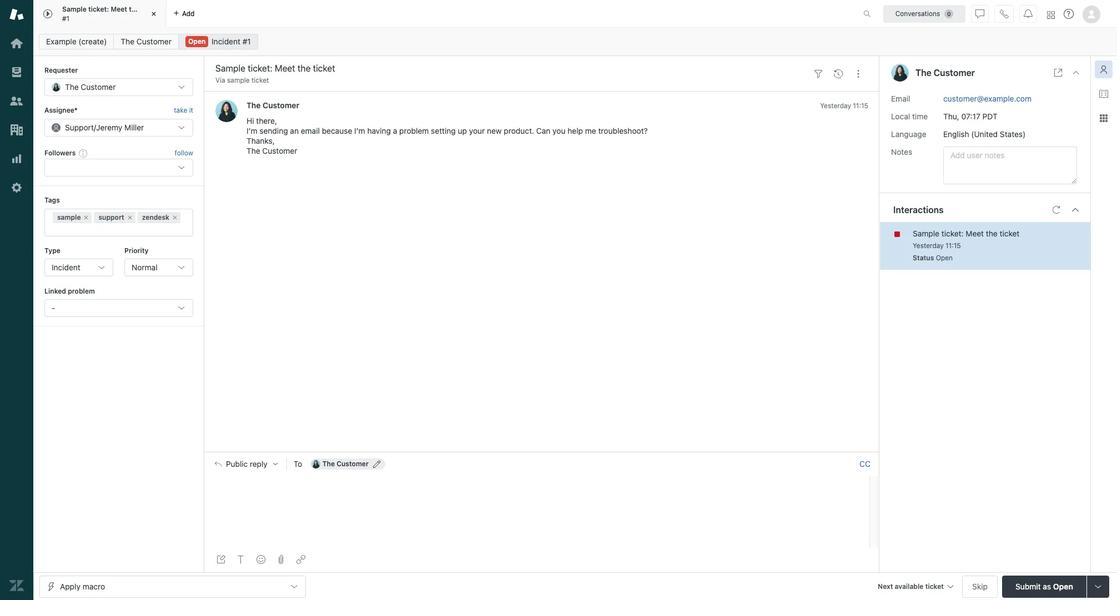 Task type: locate. For each thing, give the bounding box(es) containing it.
close image left the add popup button
[[148, 8, 159, 19]]

views image
[[9, 65, 24, 79]]

0 vertical spatial ticket:
[[88, 5, 109, 13]]

sending
[[260, 126, 288, 136]]

1 horizontal spatial ticket:
[[942, 229, 964, 238]]

1 vertical spatial the customer link
[[247, 101, 300, 110]]

customer down sending
[[262, 146, 298, 156]]

1 vertical spatial #1
[[243, 37, 251, 46]]

0 horizontal spatial the
[[129, 5, 140, 13]]

a
[[393, 126, 397, 136]]

reporting image
[[9, 152, 24, 166]]

it
[[189, 106, 193, 115]]

the customer link up there,
[[247, 101, 300, 110]]

followers element
[[44, 159, 193, 177]]

open down the add
[[188, 37, 206, 46]]

1 horizontal spatial i'm
[[355, 126, 365, 136]]

next
[[878, 583, 894, 591]]

ticket inside sample ticket: meet the ticket yesterday 11:15 status open
[[1000, 229, 1020, 238]]

1 horizontal spatial problem
[[400, 126, 429, 136]]

close image right view more details image
[[1072, 68, 1081, 77]]

0 vertical spatial open
[[188, 37, 206, 46]]

view more details image
[[1055, 68, 1063, 77]]

0 horizontal spatial sample
[[62, 5, 87, 13]]

via
[[216, 76, 225, 84]]

open down yesterday 11:15 text box
[[937, 254, 953, 262]]

2 horizontal spatial open
[[1054, 582, 1074, 591]]

problem right a
[[400, 126, 429, 136]]

0 horizontal spatial close image
[[148, 8, 159, 19]]

problem
[[400, 126, 429, 136], [68, 287, 95, 296]]

tab
[[33, 0, 167, 28]]

1 vertical spatial close image
[[1072, 68, 1081, 77]]

0 horizontal spatial meet
[[111, 5, 127, 13]]

1 i'm from the left
[[247, 126, 258, 136]]

1 horizontal spatial sample
[[227, 76, 250, 84]]

the down the sample ticket: meet the ticket #1
[[121, 37, 135, 46]]

0 vertical spatial the customer link
[[114, 34, 179, 49]]

cc
[[860, 460, 871, 469]]

0 horizontal spatial problem
[[68, 287, 95, 296]]

07:17
[[962, 111, 981, 121]]

1 horizontal spatial #1
[[243, 37, 251, 46]]

incident for incident #1
[[212, 37, 241, 46]]

thu,
[[944, 111, 960, 121]]

the down thanks,
[[247, 146, 260, 156]]

1 vertical spatial the
[[987, 229, 998, 238]]

the right customer@example.com image
[[323, 460, 335, 469]]

requester
[[44, 66, 78, 74]]

(create)
[[79, 37, 107, 46]]

conversations button
[[884, 5, 966, 23]]

sample up yesterday 11:15 text box
[[913, 229, 940, 238]]

ticket inside dropdown button
[[926, 583, 945, 591]]

open
[[188, 37, 206, 46], [937, 254, 953, 262], [1054, 582, 1074, 591]]

jeremy
[[96, 123, 122, 132]]

email
[[301, 126, 320, 136]]

0 vertical spatial sample
[[227, 76, 250, 84]]

linked problem element
[[44, 300, 193, 317]]

0 horizontal spatial ticket:
[[88, 5, 109, 13]]

1 horizontal spatial open
[[937, 254, 953, 262]]

customer up customer@example.com
[[934, 68, 976, 78]]

knowledge image
[[1100, 89, 1109, 98]]

open inside secondary element
[[188, 37, 206, 46]]

take it button
[[174, 105, 193, 117]]

sample up example (create)
[[62, 5, 87, 13]]

english (united states)
[[944, 129, 1026, 139]]

assignee*
[[44, 106, 78, 115]]

1 vertical spatial yesterday
[[913, 241, 944, 250]]

#1
[[62, 14, 70, 23], [243, 37, 251, 46]]

close image
[[148, 8, 159, 19], [1072, 68, 1081, 77]]

customer down the add popup button
[[137, 37, 172, 46]]

0 vertical spatial yesterday
[[821, 102, 852, 110]]

problem down incident popup button
[[68, 287, 95, 296]]

remove image left the support
[[83, 214, 90, 221]]

Yesterday 11:15 text field
[[821, 102, 869, 110]]

0 horizontal spatial #1
[[62, 14, 70, 23]]

1 horizontal spatial 11:15
[[946, 241, 962, 250]]

#1 up example
[[62, 14, 70, 23]]

problem inside the hi there, i'm sending an email because i'm having a problem setting up your new product. can you help me troubleshoot? thanks, the customer
[[400, 126, 429, 136]]

yesterday down events icon
[[821, 102, 852, 110]]

the customer inside 'requester' element
[[65, 82, 116, 92]]

0 vertical spatial #1
[[62, 14, 70, 23]]

type
[[44, 246, 61, 255]]

customer up /
[[81, 82, 116, 92]]

sample down tags
[[57, 213, 81, 221]]

sample inside the sample ticket: meet the ticket #1
[[62, 5, 87, 13]]

up
[[458, 126, 467, 136]]

follow button
[[175, 148, 193, 158]]

next available ticket button
[[873, 576, 958, 600]]

sample
[[227, 76, 250, 84], [57, 213, 81, 221]]

sample inside sample ticket: meet the ticket yesterday 11:15 status open
[[913, 229, 940, 238]]

incident down type
[[52, 263, 80, 272]]

events image
[[835, 69, 843, 78]]

the customer down requester
[[65, 82, 116, 92]]

-
[[52, 304, 55, 313]]

ticket: inside sample ticket: meet the ticket yesterday 11:15 status open
[[942, 229, 964, 238]]

incident
[[212, 37, 241, 46], [52, 263, 80, 272]]

submit as open
[[1016, 582, 1074, 591]]

1 horizontal spatial remove image
[[127, 214, 133, 221]]

thu, 07:17 pdt
[[944, 111, 998, 121]]

submit
[[1016, 582, 1042, 591]]

meet inside sample ticket: meet the ticket yesterday 11:15 status open
[[966, 229, 985, 238]]

sample for sample ticket: meet the ticket #1
[[62, 5, 87, 13]]

ticket
[[141, 5, 160, 13], [252, 76, 269, 84], [1000, 229, 1020, 238], [926, 583, 945, 591]]

0 vertical spatial the
[[129, 5, 140, 13]]

get help image
[[1065, 9, 1075, 19]]

tab containing sample ticket: meet the ticket
[[33, 0, 167, 28]]

11:15
[[854, 102, 869, 110], [946, 241, 962, 250]]

the customer link down the sample ticket: meet the ticket #1
[[114, 34, 179, 49]]

info on adding followers image
[[79, 149, 88, 158]]

ticket: inside the sample ticket: meet the ticket #1
[[88, 5, 109, 13]]

0 vertical spatial sample
[[62, 5, 87, 13]]

normal
[[132, 263, 158, 272]]

the
[[129, 5, 140, 13], [987, 229, 998, 238]]

me
[[585, 126, 597, 136]]

#1 up via sample ticket
[[243, 37, 251, 46]]

0 vertical spatial incident
[[212, 37, 241, 46]]

hide composer image
[[538, 448, 547, 457]]

0 vertical spatial meet
[[111, 5, 127, 13]]

1 vertical spatial sample
[[913, 229, 940, 238]]

the customer link inside secondary element
[[114, 34, 179, 49]]

example (create) button
[[39, 34, 114, 49]]

example
[[46, 37, 76, 46]]

the customer link
[[114, 34, 179, 49], [247, 101, 300, 110]]

2 remove image from the left
[[127, 214, 133, 221]]

the
[[121, 37, 135, 46], [916, 68, 932, 78], [65, 82, 79, 92], [247, 101, 261, 110], [247, 146, 260, 156], [323, 460, 335, 469]]

0 horizontal spatial open
[[188, 37, 206, 46]]

1 horizontal spatial sample
[[913, 229, 940, 238]]

i'm left having
[[355, 126, 365, 136]]

sample right via
[[227, 76, 250, 84]]

1 vertical spatial open
[[937, 254, 953, 262]]

incident inside secondary element
[[212, 37, 241, 46]]

customer
[[137, 37, 172, 46], [934, 68, 976, 78], [81, 82, 116, 92], [263, 101, 300, 110], [262, 146, 298, 156], [337, 460, 369, 469]]

the up hi on the top of page
[[247, 101, 261, 110]]

displays possible ticket submission types image
[[1095, 583, 1103, 591]]

11:15 inside sample ticket: meet the ticket yesterday 11:15 status open
[[946, 241, 962, 250]]

0 horizontal spatial the customer link
[[114, 34, 179, 49]]

ticket: up yesterday 11:15 text box
[[942, 229, 964, 238]]

0 horizontal spatial remove image
[[83, 214, 90, 221]]

1 horizontal spatial incident
[[212, 37, 241, 46]]

1 horizontal spatial meet
[[966, 229, 985, 238]]

incident inside popup button
[[52, 263, 80, 272]]

states)
[[1001, 129, 1026, 139]]

meet inside the sample ticket: meet the ticket #1
[[111, 5, 127, 13]]

2 horizontal spatial remove image
[[172, 214, 178, 221]]

1 remove image from the left
[[83, 214, 90, 221]]

the down requester
[[65, 82, 79, 92]]

sample
[[62, 5, 87, 13], [913, 229, 940, 238]]

language
[[892, 129, 927, 139]]

incident button
[[44, 259, 113, 277]]

customers image
[[9, 94, 24, 108]]

remove image
[[83, 214, 90, 221], [127, 214, 133, 221], [172, 214, 178, 221]]

customer inside the hi there, i'm sending an email because i'm having a problem setting up your new product. can you help me troubleshoot? thanks, the customer
[[262, 146, 298, 156]]

3 remove image from the left
[[172, 214, 178, 221]]

customer left the edit user image on the left of page
[[337, 460, 369, 469]]

1 vertical spatial incident
[[52, 263, 80, 272]]

via sample ticket
[[216, 76, 269, 84]]

i'm down hi on the top of page
[[247, 126, 258, 136]]

open right as
[[1054, 582, 1074, 591]]

remove image right the support
[[127, 214, 133, 221]]

an
[[290, 126, 299, 136]]

customer context image
[[1100, 65, 1109, 74]]

1 vertical spatial 11:15
[[946, 241, 962, 250]]

to
[[294, 460, 302, 469]]

the inside the sample ticket: meet the ticket #1
[[129, 5, 140, 13]]

0 vertical spatial close image
[[148, 8, 159, 19]]

the customer down the sample ticket: meet the ticket #1
[[121, 37, 172, 46]]

remove image for support
[[127, 214, 133, 221]]

zendesk image
[[9, 579, 24, 593]]

Subject field
[[213, 62, 807, 75]]

1 vertical spatial problem
[[68, 287, 95, 296]]

button displays agent's chat status as invisible. image
[[976, 9, 985, 18]]

yesterday up status
[[913, 241, 944, 250]]

0 horizontal spatial sample
[[57, 213, 81, 221]]

1 horizontal spatial the
[[987, 229, 998, 238]]

apps image
[[1100, 114, 1109, 123]]

1 vertical spatial ticket:
[[942, 229, 964, 238]]

user image
[[892, 64, 910, 82]]

the inside sample ticket: meet the ticket yesterday 11:15 status open
[[987, 229, 998, 238]]

linked problem
[[44, 287, 95, 296]]

secondary element
[[33, 31, 1118, 53]]

zendesk support image
[[9, 7, 24, 22]]

the for sample ticket: meet the ticket #1
[[129, 5, 140, 13]]

the customer
[[121, 37, 172, 46], [916, 68, 976, 78], [65, 82, 116, 92], [247, 101, 300, 110], [323, 460, 369, 469]]

1 horizontal spatial yesterday
[[913, 241, 944, 250]]

take
[[174, 106, 187, 115]]

2 vertical spatial open
[[1054, 582, 1074, 591]]

0 vertical spatial 11:15
[[854, 102, 869, 110]]

incident up via
[[212, 37, 241, 46]]

ticket inside the sample ticket: meet the ticket #1
[[141, 5, 160, 13]]

ticket:
[[88, 5, 109, 13], [942, 229, 964, 238]]

0 vertical spatial problem
[[400, 126, 429, 136]]

0 horizontal spatial incident
[[52, 263, 80, 272]]

the inside the hi there, i'm sending an email because i'm having a problem setting up your new product. can you help me troubleshoot? thanks, the customer
[[247, 146, 260, 156]]

ticket: up (create)
[[88, 5, 109, 13]]

remove image right zendesk
[[172, 214, 178, 221]]

0 horizontal spatial i'm
[[247, 126, 258, 136]]

1 vertical spatial meet
[[966, 229, 985, 238]]



Task type: describe. For each thing, give the bounding box(es) containing it.
there,
[[256, 116, 277, 126]]

troubleshoot?
[[599, 126, 648, 136]]

help
[[568, 126, 583, 136]]

sample ticket: meet the ticket #1
[[62, 5, 160, 23]]

hi there, i'm sending an email because i'm having a problem setting up your new product. can you help me troubleshoot? thanks, the customer
[[247, 116, 648, 156]]

support
[[65, 123, 94, 132]]

ticket: for sample ticket: meet the ticket yesterday 11:15 status open
[[942, 229, 964, 238]]

followers
[[44, 149, 76, 157]]

customer@example.com
[[944, 94, 1032, 103]]

support / jeremy miller
[[65, 123, 144, 132]]

as
[[1044, 582, 1052, 591]]

linked
[[44, 287, 66, 296]]

add link (cmd k) image
[[297, 556, 306, 564]]

0 horizontal spatial 11:15
[[854, 102, 869, 110]]

the customer up there,
[[247, 101, 300, 110]]

(united
[[972, 129, 999, 139]]

notes
[[892, 147, 913, 156]]

remove image for sample
[[83, 214, 90, 221]]

format text image
[[237, 556, 246, 564]]

yesterday inside sample ticket: meet the ticket yesterday 11:15 status open
[[913, 241, 944, 250]]

conversations
[[896, 9, 941, 18]]

Yesterday 11:15 text field
[[913, 241, 962, 250]]

yesterday 11:15
[[821, 102, 869, 110]]

insert emojis image
[[257, 556, 266, 564]]

the inside secondary element
[[121, 37, 135, 46]]

sample ticket: meet the ticket yesterday 11:15 status open
[[913, 229, 1020, 262]]

close image inside tab
[[148, 8, 159, 19]]

customer@example.com image
[[312, 460, 320, 469]]

the customer right customer@example.com image
[[323, 460, 369, 469]]

local
[[892, 111, 911, 121]]

you
[[553, 126, 566, 136]]

interactions
[[894, 205, 944, 215]]

support
[[99, 213, 124, 221]]

customer up there,
[[263, 101, 300, 110]]

new
[[487, 126, 502, 136]]

email
[[892, 94, 911, 103]]

the customer up thu,
[[916, 68, 976, 78]]

#1 inside the sample ticket: meet the ticket #1
[[62, 14, 70, 23]]

requester element
[[44, 79, 193, 96]]

notifications image
[[1025, 9, 1033, 18]]

hi
[[247, 116, 254, 126]]

meet for sample ticket: meet the ticket yesterday 11:15 status open
[[966, 229, 985, 238]]

pdt
[[983, 111, 998, 121]]

Add user notes text field
[[944, 146, 1078, 184]]

the for sample ticket: meet the ticket yesterday 11:15 status open
[[987, 229, 998, 238]]

reply
[[250, 460, 268, 469]]

zendesk
[[142, 213, 169, 221]]

tabs tab list
[[33, 0, 852, 28]]

your
[[469, 126, 485, 136]]

public
[[226, 460, 248, 469]]

the right user image
[[916, 68, 932, 78]]

assignee* element
[[44, 119, 193, 137]]

local time
[[892, 111, 928, 121]]

open inside sample ticket: meet the ticket yesterday 11:15 status open
[[937, 254, 953, 262]]

tags
[[44, 196, 60, 205]]

normal button
[[124, 259, 193, 277]]

time
[[913, 111, 928, 121]]

1 horizontal spatial close image
[[1072, 68, 1081, 77]]

take it
[[174, 106, 193, 115]]

having
[[368, 126, 391, 136]]

priority
[[124, 246, 149, 255]]

add attachment image
[[277, 556, 286, 564]]

0 horizontal spatial yesterday
[[821, 102, 852, 110]]

status
[[913, 254, 935, 262]]

follow
[[175, 149, 193, 157]]

#1 inside secondary element
[[243, 37, 251, 46]]

customer inside secondary element
[[137, 37, 172, 46]]

remove image for zendesk
[[172, 214, 178, 221]]

can
[[537, 126, 551, 136]]

incident #1
[[212, 37, 251, 46]]

skip
[[973, 582, 988, 591]]

/
[[94, 123, 96, 132]]

skip button
[[963, 576, 998, 598]]

english
[[944, 129, 970, 139]]

meet for sample ticket: meet the ticket #1
[[111, 5, 127, 13]]

incident for incident
[[52, 263, 80, 272]]

the inside 'requester' element
[[65, 82, 79, 92]]

miller
[[125, 123, 144, 132]]

draft mode image
[[217, 556, 226, 564]]

thanks,
[[247, 136, 275, 146]]

organizations image
[[9, 123, 24, 137]]

public reply button
[[205, 453, 287, 476]]

avatar image
[[216, 100, 238, 122]]

1 horizontal spatial the customer link
[[247, 101, 300, 110]]

edit user image
[[373, 461, 381, 469]]

filter image
[[815, 69, 823, 78]]

setting
[[431, 126, 456, 136]]

cc button
[[860, 460, 871, 470]]

1 vertical spatial sample
[[57, 213, 81, 221]]

example (create)
[[46, 37, 107, 46]]

get started image
[[9, 36, 24, 51]]

main element
[[0, 0, 33, 601]]

admin image
[[9, 181, 24, 195]]

customer inside 'requester' element
[[81, 82, 116, 92]]

add
[[182, 9, 195, 18]]

because
[[322, 126, 352, 136]]

macro
[[83, 582, 105, 591]]

ticket actions image
[[855, 69, 863, 78]]

2 i'm from the left
[[355, 126, 365, 136]]

product.
[[504, 126, 535, 136]]

ticket: for sample ticket: meet the ticket #1
[[88, 5, 109, 13]]

available
[[895, 583, 924, 591]]

the customer inside secondary element
[[121, 37, 172, 46]]

sample for sample ticket: meet the ticket yesterday 11:15 status open
[[913, 229, 940, 238]]

apply
[[60, 582, 81, 591]]

next available ticket
[[878, 583, 945, 591]]

public reply
[[226, 460, 268, 469]]

apply macro
[[60, 582, 105, 591]]

zendesk products image
[[1048, 11, 1056, 19]]

add button
[[167, 0, 201, 27]]



Task type: vqa. For each thing, say whether or not it's contained in the screenshot.
Milo's
no



